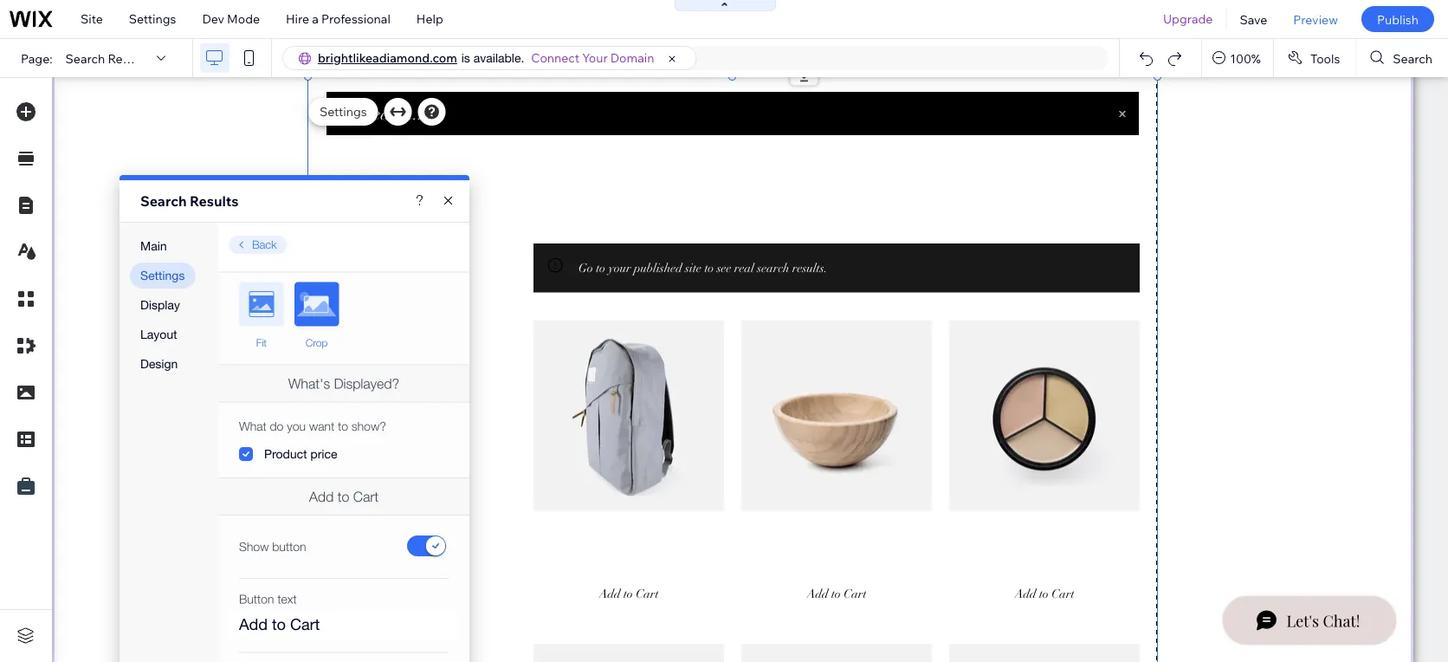 Task type: locate. For each thing, give the bounding box(es) containing it.
1 horizontal spatial settings
[[320, 104, 367, 119]]

a
[[312, 11, 319, 26]]

1 vertical spatial results
[[190, 192, 239, 210]]

results
[[108, 50, 149, 66], [190, 192, 239, 210]]

search
[[65, 50, 105, 66], [1394, 50, 1433, 66], [140, 192, 187, 210]]

upgrade
[[1164, 11, 1213, 26]]

connect
[[531, 50, 580, 65]]

100% button
[[1203, 39, 1274, 77]]

save
[[1240, 11, 1268, 27]]

publish button
[[1362, 6, 1435, 32]]

mode
[[227, 11, 260, 26]]

1 vertical spatial settings
[[320, 104, 367, 119]]

settings down brightlikeadiamond.com at top
[[320, 104, 367, 119]]

0 horizontal spatial settings
[[129, 11, 176, 26]]

dev
[[202, 11, 224, 26]]

2 horizontal spatial search
[[1394, 50, 1433, 66]]

settings
[[129, 11, 176, 26], [320, 104, 367, 119]]

dev mode
[[202, 11, 260, 26]]

professional
[[321, 11, 391, 26]]

search results
[[65, 50, 149, 66], [140, 192, 239, 210]]

settings left dev
[[129, 11, 176, 26]]

site
[[81, 11, 103, 26]]

brightlikeadiamond.com
[[318, 50, 457, 65]]

available.
[[474, 51, 525, 65]]

publish
[[1378, 11, 1419, 27]]

1 horizontal spatial results
[[190, 192, 239, 210]]

help
[[417, 11, 443, 26]]

preview
[[1294, 11, 1339, 27]]

hire a professional
[[286, 11, 391, 26]]

preview button
[[1281, 0, 1352, 38]]

0 vertical spatial results
[[108, 50, 149, 66]]



Task type: describe. For each thing, give the bounding box(es) containing it.
is
[[462, 51, 470, 65]]

is available. connect your domain
[[462, 50, 655, 65]]

100%
[[1231, 50, 1262, 66]]

tools
[[1311, 50, 1341, 66]]

0 vertical spatial search results
[[65, 50, 149, 66]]

0 vertical spatial settings
[[129, 11, 176, 26]]

your
[[583, 50, 608, 65]]

save button
[[1227, 0, 1281, 38]]

1 vertical spatial search results
[[140, 192, 239, 210]]

search inside search button
[[1394, 50, 1433, 66]]

0 horizontal spatial search
[[65, 50, 105, 66]]

tools button
[[1275, 39, 1356, 77]]

hire
[[286, 11, 309, 26]]

domain
[[611, 50, 655, 65]]

1 horizontal spatial search
[[140, 192, 187, 210]]

0 horizontal spatial results
[[108, 50, 149, 66]]

search button
[[1357, 39, 1449, 77]]



Task type: vqa. For each thing, say whether or not it's contained in the screenshot.
by
no



